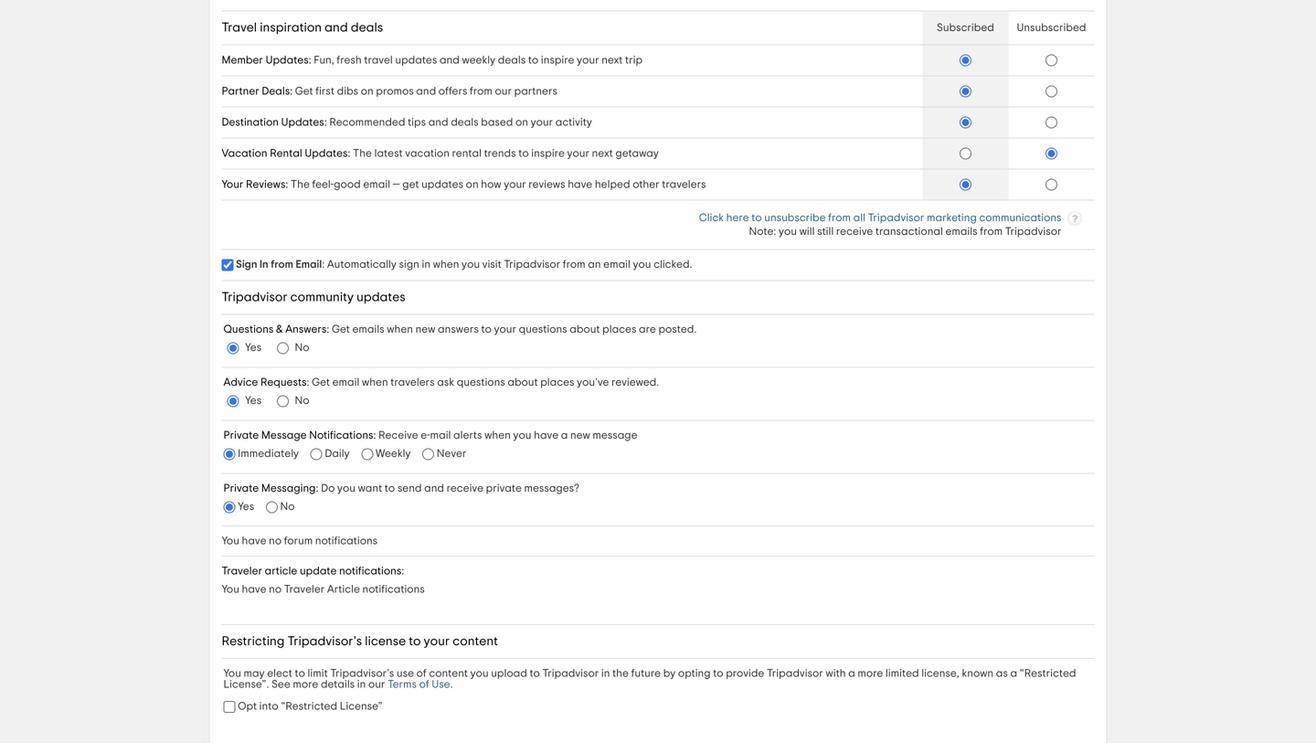 Task type: locate. For each thing, give the bounding box(es) containing it.
1 vertical spatial notifications
[[363, 584, 425, 595]]

1 horizontal spatial on
[[466, 179, 479, 190]]

deals up travel on the top of the page
[[351, 21, 383, 34]]

to
[[528, 55, 539, 66], [519, 148, 529, 159], [752, 212, 762, 223], [481, 324, 492, 335], [385, 483, 395, 494], [409, 635, 421, 648], [295, 668, 305, 679], [530, 668, 540, 679], [713, 668, 724, 679]]

travelers left ask
[[391, 377, 435, 388]]

0 vertical spatial updates:
[[266, 55, 311, 66]]

updates down automatically
[[357, 291, 406, 304]]

new
[[416, 324, 436, 335], [571, 430, 590, 441]]

notifications up notifications:
[[315, 536, 378, 547]]

no down messaging:
[[278, 501, 295, 512]]

: down answers:
[[307, 377, 309, 388]]

private for yes
[[224, 483, 259, 494]]

2 horizontal spatial on
[[516, 117, 528, 128]]

0 vertical spatial no
[[269, 536, 282, 547]]

on right the "based"
[[516, 117, 528, 128]]

1 vertical spatial places
[[541, 377, 575, 388]]

are
[[639, 324, 656, 335]]

1 horizontal spatial questions
[[519, 324, 567, 335]]

notifications:
[[309, 430, 376, 441]]

0 vertical spatial about
[[570, 324, 600, 335]]

0 horizontal spatial about
[[508, 377, 538, 388]]

to right upload
[[530, 668, 540, 679]]

0 horizontal spatial traveler
[[222, 566, 262, 577]]

1 horizontal spatial our
[[495, 86, 512, 97]]

1 vertical spatial new
[[571, 430, 590, 441]]

0 vertical spatial new
[[416, 324, 436, 335]]

the left latest
[[353, 148, 372, 159]]

1 horizontal spatial "restricted
[[1020, 668, 1077, 679]]

receive down never
[[447, 483, 484, 494]]

updates down vacation rental updates: the latest vacation rental trends to inspire your next getaway
[[422, 179, 464, 190]]

updates: down inspiration
[[266, 55, 311, 66]]

you left clicked.
[[633, 259, 651, 270]]

from down communications at top right
[[980, 226, 1003, 237]]

1 vertical spatial traveler
[[284, 584, 325, 595]]

unsubscribe
[[765, 212, 826, 223]]

as
[[996, 668, 1008, 679]]

never
[[434, 448, 467, 459]]

limited
[[886, 668, 919, 679]]

have
[[568, 179, 593, 190], [534, 430, 559, 441], [242, 536, 267, 547], [242, 584, 267, 595]]

community
[[290, 291, 354, 304]]

: up community
[[322, 259, 325, 270]]

0 horizontal spatial email
[[332, 377, 360, 388]]

tips
[[408, 117, 426, 128]]

you left forum in the left of the page
[[222, 536, 239, 547]]

tripadvisor community updates
[[222, 291, 406, 304]]

content up upload
[[453, 635, 498, 648]]

our up the "based"
[[495, 86, 512, 97]]

0 horizontal spatial more
[[293, 679, 318, 690]]

deals
[[351, 21, 383, 34], [498, 55, 526, 66], [451, 117, 479, 128]]

get
[[295, 86, 313, 97], [332, 324, 350, 335], [312, 377, 330, 388]]

0 vertical spatial yes
[[245, 342, 264, 353]]

notifications inside the 'traveler article update notifications: you have no traveler article notifications'
[[363, 584, 425, 595]]

travel
[[222, 21, 257, 34]]

a right as
[[1011, 668, 1018, 679]]

forum
[[284, 536, 313, 547]]

sign
[[236, 259, 257, 270]]

:
[[322, 259, 325, 270], [307, 377, 309, 388]]

1 vertical spatial updates
[[422, 179, 464, 190]]

message
[[261, 430, 307, 441]]

article
[[327, 584, 360, 595]]

updates:
[[266, 55, 311, 66], [281, 117, 327, 128], [305, 148, 351, 159]]

next
[[602, 55, 623, 66], [592, 148, 613, 159]]

tripadvisor
[[868, 212, 925, 223], [1006, 226, 1062, 237], [504, 259, 561, 270], [222, 291, 288, 304], [543, 668, 599, 679], [767, 668, 824, 679]]

None checkbox
[[224, 701, 235, 713]]

a right with
[[849, 668, 856, 679]]

updates: up feel- at the left top
[[305, 148, 351, 159]]

yes for advice
[[245, 395, 264, 406]]

known
[[962, 668, 994, 679]]

0 vertical spatial on
[[361, 86, 374, 97]]

rental
[[270, 148, 302, 159]]

advice
[[224, 377, 258, 388]]

1 vertical spatial questions
[[457, 377, 505, 388]]

1 vertical spatial email
[[604, 259, 631, 270]]

content right the use
[[429, 668, 468, 679]]

automatically
[[327, 259, 397, 270]]

0 vertical spatial you
[[222, 536, 239, 547]]

0 vertical spatial deals
[[351, 21, 383, 34]]

2 private from the top
[[224, 483, 259, 494]]

inspire
[[541, 55, 575, 66], [531, 148, 565, 159]]

2 vertical spatial email
[[332, 377, 360, 388]]

have up 'article' on the bottom left of page
[[242, 536, 267, 547]]

"restricted right as
[[1020, 668, 1077, 679]]

0 vertical spatial next
[[602, 55, 623, 66]]

1 vertical spatial no
[[295, 395, 309, 406]]

1 vertical spatial get
[[332, 324, 350, 335]]

"restricted down limit
[[281, 701, 337, 712]]

to up note:
[[752, 212, 762, 223]]

—
[[393, 179, 400, 190]]

your down activity on the left
[[567, 148, 590, 159]]

0 horizontal spatial :
[[307, 377, 309, 388]]

0 horizontal spatial our
[[368, 679, 385, 690]]

and left "weekly"
[[440, 55, 460, 66]]

0 vertical spatial private
[[224, 430, 259, 441]]

1 horizontal spatial traveler
[[284, 584, 325, 595]]

sign
[[399, 259, 420, 270]]

your
[[577, 55, 599, 66], [531, 117, 553, 128], [567, 148, 590, 159], [504, 179, 526, 190], [494, 324, 517, 335], [424, 635, 450, 648]]

0 horizontal spatial on
[[361, 86, 374, 97]]

good
[[334, 179, 361, 190]]

you for you have no forum notifications
[[222, 536, 239, 547]]

no for answers:
[[295, 342, 309, 353]]

daily
[[322, 448, 352, 459]]

1 vertical spatial receive
[[447, 483, 484, 494]]

None checkbox
[[222, 259, 234, 271]]

1 private from the top
[[224, 430, 259, 441]]

article
[[265, 566, 297, 577]]

private up immediately
[[224, 430, 259, 441]]

no down answers:
[[295, 342, 309, 353]]

updates up promos
[[395, 55, 437, 66]]

you inside you may elect to limit tripadvisor's use of content you upload to tripadvisor in the future by opting to provide tripadvisor with a more limited license, known as a "restricted license". see more details in our
[[224, 668, 241, 679]]

no left forum in the left of the page
[[269, 536, 282, 547]]

our inside you may elect to limit tripadvisor's use of content you upload to tripadvisor in the future by opting to provide tripadvisor with a more limited license, known as a "restricted license". see more details in our
[[368, 679, 385, 690]]

1 horizontal spatial travelers
[[662, 179, 706, 190]]

email left —
[[363, 179, 390, 190]]

reviews
[[529, 179, 566, 190]]

1 horizontal spatial email
[[363, 179, 390, 190]]

1 horizontal spatial receive
[[837, 226, 873, 237]]

0 horizontal spatial travelers
[[391, 377, 435, 388]]

1 vertical spatial yes
[[245, 395, 264, 406]]

in right sign
[[422, 259, 431, 270]]

you left may
[[224, 668, 241, 679]]

1 horizontal spatial deals
[[451, 117, 479, 128]]

2 vertical spatial no
[[278, 501, 295, 512]]

member updates: fun, fresh travel updates and weekly deals to inspire your next trip
[[222, 55, 643, 66]]

marketing
[[927, 212, 977, 223]]

new left message
[[571, 430, 590, 441]]

inspire up the reviews
[[531, 148, 565, 159]]

of right the use
[[417, 668, 427, 679]]

no inside the 'traveler article update notifications: you have no traveler article notifications'
[[269, 584, 282, 595]]

2 vertical spatial get
[[312, 377, 330, 388]]

no
[[295, 342, 309, 353], [295, 395, 309, 406], [278, 501, 295, 512]]

more left limited
[[858, 668, 884, 679]]

0 vertical spatial "restricted
[[1020, 668, 1077, 679]]

our left terms
[[368, 679, 385, 690]]

0 horizontal spatial "restricted
[[281, 701, 337, 712]]

1 vertical spatial no
[[269, 584, 282, 595]]

when left answers
[[387, 324, 413, 335]]

places
[[603, 324, 637, 335], [541, 377, 575, 388]]

new left answers
[[416, 324, 436, 335]]

1 horizontal spatial :
[[322, 259, 325, 270]]

yes down advice
[[245, 395, 264, 406]]

1 vertical spatial emails
[[352, 324, 385, 335]]

messages?
[[524, 483, 580, 494]]

your right answers
[[494, 324, 517, 335]]

2 no from the top
[[269, 584, 282, 595]]

a left message
[[561, 430, 568, 441]]

have inside the 'traveler article update notifications: you have no traveler article notifications'
[[242, 584, 267, 595]]

tripadvisor up note: you will still receive transactional emails from tripadvisor
[[868, 212, 925, 223]]

emails down marketing
[[946, 226, 978, 237]]

emails down community
[[352, 324, 385, 335]]

in left the
[[602, 668, 610, 679]]

no
[[269, 536, 282, 547], [269, 584, 282, 595]]

limit
[[308, 668, 328, 679]]

a
[[561, 430, 568, 441], [849, 668, 856, 679], [1011, 668, 1018, 679]]

message
[[593, 430, 638, 441]]

you right alerts
[[513, 430, 532, 441]]

places left the "you've"
[[541, 377, 575, 388]]

updates: for member updates:
[[266, 55, 311, 66]]

1 vertical spatial tripadvisor's
[[330, 668, 394, 679]]

notifications down notifications:
[[363, 584, 425, 595]]

dibs
[[337, 86, 359, 97]]

1 no from the top
[[269, 536, 282, 547]]

get left first
[[295, 86, 313, 97]]

in
[[422, 259, 431, 270], [602, 668, 610, 679], [357, 679, 366, 690]]

updates: for destination updates:
[[281, 117, 327, 128]]

1 vertical spatial next
[[592, 148, 613, 159]]

0 vertical spatial traveler
[[222, 566, 262, 577]]

1 vertical spatial deals
[[498, 55, 526, 66]]

ask
[[437, 377, 454, 388]]

of inside you may elect to limit tripadvisor's use of content you upload to tripadvisor in the future by opting to provide tripadvisor with a more limited license, known as a "restricted license". see more details in our
[[417, 668, 427, 679]]

yes down 'questions'
[[245, 342, 264, 353]]

messaging:
[[261, 483, 319, 494]]

1 horizontal spatial places
[[603, 324, 637, 335]]

1 vertical spatial on
[[516, 117, 528, 128]]

email
[[296, 259, 322, 270]]

want
[[358, 483, 382, 494]]

get for :
[[312, 377, 330, 388]]

traveler down update
[[284, 584, 325, 595]]

clicked.
[[654, 259, 693, 270]]

1 vertical spatial you
[[222, 584, 239, 595]]

here
[[727, 212, 749, 223]]

2 horizontal spatial a
[[1011, 668, 1018, 679]]

on right the dibs
[[361, 86, 374, 97]]

receive down all at top right
[[837, 226, 873, 237]]

1 vertical spatial content
[[429, 668, 468, 679]]

tripadvisor's up limit
[[288, 635, 362, 648]]

get right requests
[[312, 377, 330, 388]]

questions
[[224, 324, 274, 335]]

click
[[699, 212, 724, 223]]

have up the messages?
[[534, 430, 559, 441]]

have down 'article' on the bottom left of page
[[242, 584, 267, 595]]

no down requests
[[295, 395, 309, 406]]

your down partners
[[531, 117, 553, 128]]

1 vertical spatial :
[[307, 377, 309, 388]]

yes down immediately
[[235, 501, 257, 512]]

0 horizontal spatial in
[[357, 679, 366, 690]]

your left trip on the left top of the page
[[577, 55, 599, 66]]

mail
[[430, 430, 451, 441]]

2 vertical spatial you
[[224, 668, 241, 679]]

0 vertical spatial travelers
[[662, 179, 706, 190]]

from
[[470, 86, 493, 97], [829, 212, 851, 223], [980, 226, 1003, 237], [271, 259, 293, 270], [563, 259, 586, 270]]

partner
[[222, 86, 259, 97]]

you up restricting
[[222, 584, 239, 595]]

updates
[[395, 55, 437, 66], [422, 179, 464, 190], [357, 291, 406, 304]]

no down 'article' on the bottom left of page
[[269, 584, 282, 595]]

your reviews: the feel-good email — get updates on how your reviews have helped other travelers
[[222, 179, 706, 190]]

updates: up rental
[[281, 117, 327, 128]]

your up use
[[424, 635, 450, 648]]

0 vertical spatial places
[[603, 324, 637, 335]]

questions right ask
[[457, 377, 505, 388]]

the
[[353, 148, 372, 159], [291, 179, 310, 190]]

reviewed.
[[612, 377, 659, 388]]

places left are at the left top of the page
[[603, 324, 637, 335]]

based
[[481, 117, 513, 128]]

into
[[259, 701, 279, 712]]

2 vertical spatial updates
[[357, 291, 406, 304]]

license"
[[340, 701, 383, 712]]

0 vertical spatial receive
[[837, 226, 873, 237]]

next left trip on the left top of the page
[[602, 55, 623, 66]]

get right answers:
[[332, 324, 350, 335]]

from right the offers on the top left of the page
[[470, 86, 493, 97]]

and
[[325, 21, 348, 34], [440, 55, 460, 66], [416, 86, 436, 97], [429, 117, 449, 128], [424, 483, 444, 494]]

None radio
[[960, 54, 972, 66], [1046, 54, 1058, 66], [1046, 85, 1058, 97], [960, 116, 972, 128], [960, 148, 972, 159], [960, 179, 972, 191], [1046, 179, 1058, 191], [277, 342, 289, 354], [311, 448, 322, 460], [361, 448, 373, 460], [423, 448, 434, 460], [224, 501, 235, 513], [266, 501, 278, 513], [960, 54, 972, 66], [1046, 54, 1058, 66], [1046, 85, 1058, 97], [960, 116, 972, 128], [960, 148, 972, 159], [960, 179, 972, 191], [1046, 179, 1058, 191], [277, 342, 289, 354], [311, 448, 322, 460], [361, 448, 373, 460], [423, 448, 434, 460], [224, 501, 235, 513], [266, 501, 278, 513]]

traveler article update notifications: you have no traveler article notifications
[[222, 566, 425, 595]]

1 vertical spatial the
[[291, 179, 310, 190]]

None radio
[[960, 85, 972, 97], [1046, 116, 1058, 128], [1046, 148, 1058, 159], [227, 342, 239, 354], [227, 395, 239, 407], [277, 395, 289, 407], [224, 448, 235, 460], [960, 85, 972, 97], [1046, 116, 1058, 128], [1046, 148, 1058, 159], [227, 342, 239, 354], [227, 395, 239, 407], [277, 395, 289, 407], [224, 448, 235, 460]]

communications
[[980, 212, 1062, 223]]

next up helped
[[592, 148, 613, 159]]

tripadvisor's down restricting tripadvisor's license to your content
[[330, 668, 394, 679]]

when right sign
[[433, 259, 459, 270]]

our
[[495, 86, 512, 97], [368, 679, 385, 690]]

you down unsubscribe
[[779, 226, 797, 237]]

0 horizontal spatial new
[[416, 324, 436, 335]]

2 horizontal spatial email
[[604, 259, 631, 270]]

traveler left 'article' on the bottom left of page
[[222, 566, 262, 577]]

provide
[[726, 668, 765, 679]]

the left feel- at the left top
[[291, 179, 310, 190]]

you left upload
[[471, 668, 489, 679]]

destination
[[222, 117, 279, 128]]

get for answers:
[[332, 324, 350, 335]]

0 vertical spatial our
[[495, 86, 512, 97]]

you left visit
[[462, 259, 480, 270]]

1 vertical spatial our
[[368, 679, 385, 690]]

by
[[664, 668, 676, 679]]

1 vertical spatial updates:
[[281, 117, 327, 128]]

the
[[613, 668, 629, 679]]

of left use
[[419, 679, 429, 690]]

questions right answers
[[519, 324, 567, 335]]

other
[[633, 179, 660, 190]]

deals up rental
[[451, 117, 479, 128]]

travelers
[[662, 179, 706, 190], [391, 377, 435, 388]]

1 horizontal spatial emails
[[946, 226, 978, 237]]

0 vertical spatial no
[[295, 342, 309, 353]]



Task type: describe. For each thing, give the bounding box(es) containing it.
2 vertical spatial updates:
[[305, 148, 351, 159]]

trends
[[484, 148, 516, 159]]

0 horizontal spatial places
[[541, 377, 575, 388]]

may
[[244, 668, 265, 679]]

upload
[[491, 668, 527, 679]]

2 vertical spatial deals
[[451, 117, 479, 128]]

no for :
[[295, 395, 309, 406]]

to right "want"
[[385, 483, 395, 494]]

from left an at top
[[563, 259, 586, 270]]

to right "opting"
[[713, 668, 724, 679]]

private
[[486, 483, 522, 494]]

use
[[432, 679, 450, 690]]

opt into "restricted license"
[[235, 701, 383, 712]]

2 vertical spatial yes
[[235, 501, 257, 512]]

restricting
[[222, 635, 285, 648]]

0 vertical spatial email
[[363, 179, 390, 190]]

0 vertical spatial get
[[295, 86, 313, 97]]

0 horizontal spatial emails
[[352, 324, 385, 335]]

to right answers
[[481, 324, 492, 335]]

0 vertical spatial emails
[[946, 226, 978, 237]]

visit
[[482, 259, 502, 270]]

you inside the 'traveler article update notifications: you have no traveler article notifications'
[[222, 584, 239, 595]]

and left the offers on the top left of the page
[[416, 86, 436, 97]]

have left helped
[[568, 179, 593, 190]]

1 horizontal spatial new
[[571, 430, 590, 441]]

tripadvisor down communications at top right
[[1006, 226, 1062, 237]]

1 horizontal spatial about
[[570, 324, 600, 335]]

and right tips at the top of page
[[429, 117, 449, 128]]

deals:
[[262, 86, 293, 97]]

to right license
[[409, 635, 421, 648]]

tripadvisor's inside you may elect to limit tripadvisor's use of content you upload to tripadvisor in the future by opting to provide tripadvisor with a more limited license, known as a "restricted license". see more details in our
[[330, 668, 394, 679]]

content inside you may elect to limit tripadvisor's use of content you upload to tripadvisor in the future by opting to provide tripadvisor with a more limited license, known as a "restricted license". see more details in our
[[429, 668, 468, 679]]

rental
[[452, 148, 482, 159]]

will
[[800, 226, 815, 237]]

getaway
[[616, 148, 659, 159]]

tripadvisor left with
[[767, 668, 824, 679]]

to left limit
[[295, 668, 305, 679]]

license,
[[922, 668, 960, 679]]

terms
[[388, 679, 417, 690]]

0 horizontal spatial the
[[291, 179, 310, 190]]

tripadvisor right visit
[[504, 259, 561, 270]]

feel-
[[312, 179, 334, 190]]

member
[[222, 55, 263, 66]]

2 horizontal spatial deals
[[498, 55, 526, 66]]

click here to unsubscribe from all tripadvisor marketing communications
[[699, 212, 1062, 223]]

partner deals: get first dibs on promos and offers from our partners
[[222, 86, 558, 97]]

send
[[398, 483, 422, 494]]

you right do
[[337, 483, 356, 494]]

in
[[260, 259, 269, 270]]

and up fun,
[[325, 21, 348, 34]]

notifications:
[[339, 566, 404, 577]]

travel
[[364, 55, 393, 66]]

license".
[[224, 679, 269, 690]]

weekly
[[373, 448, 413, 459]]

"restricted inside you may elect to limit tripadvisor's use of content you upload to tripadvisor in the future by opting to provide tripadvisor with a more limited license, known as a "restricted license". see more details in our
[[1020, 668, 1077, 679]]

1 vertical spatial travelers
[[391, 377, 435, 388]]

answers
[[438, 324, 479, 335]]

0 horizontal spatial questions
[[457, 377, 505, 388]]

see
[[272, 679, 291, 690]]

latest
[[375, 148, 403, 159]]

vacation
[[405, 148, 450, 159]]

0 vertical spatial notifications
[[315, 536, 378, 547]]

subscribed
[[937, 22, 995, 33]]

fresh
[[337, 55, 362, 66]]

1 vertical spatial about
[[508, 377, 538, 388]]

your right how
[[504, 179, 526, 190]]

fun,
[[314, 55, 334, 66]]

your
[[222, 179, 244, 190]]

posted.
[[659, 324, 697, 335]]

0 vertical spatial content
[[453, 635, 498, 648]]

travel inspiration and deals
[[222, 21, 383, 34]]

tripadvisor up 'questions'
[[222, 291, 288, 304]]

note: you will still receive transactional emails from tripadvisor
[[749, 226, 1062, 237]]

2 vertical spatial on
[[466, 179, 479, 190]]

1 horizontal spatial in
[[422, 259, 431, 270]]

elect
[[267, 668, 292, 679]]

0 horizontal spatial a
[[561, 430, 568, 441]]

license
[[365, 635, 406, 648]]

0 horizontal spatial receive
[[447, 483, 484, 494]]

you've
[[577, 377, 609, 388]]

1 horizontal spatial more
[[858, 668, 884, 679]]

questions & answers: get emails when new answers to your questions about places are posted.
[[224, 324, 697, 335]]

&
[[276, 324, 283, 335]]

0 vertical spatial :
[[322, 259, 325, 270]]

update
[[300, 566, 337, 577]]

0 horizontal spatial deals
[[351, 21, 383, 34]]

opt
[[238, 701, 257, 712]]

0 vertical spatial updates
[[395, 55, 437, 66]]

still
[[818, 226, 834, 237]]

private messaging: do you want to send and receive private messages?
[[224, 483, 580, 494]]

advice requests : get email when travelers ask questions about places you've reviewed.
[[224, 377, 659, 388]]

opting
[[678, 668, 711, 679]]

to right trends
[[519, 148, 529, 159]]

reviews:
[[246, 179, 288, 190]]

with
[[826, 668, 846, 679]]

helped
[[595, 179, 630, 190]]

you may elect to limit tripadvisor's use of content you upload to tripadvisor in the future by opting to provide tripadvisor with a more limited license, known as a "restricted license". see more details in our
[[224, 668, 1077, 690]]

to up partners
[[528, 55, 539, 66]]

all
[[854, 212, 866, 223]]

.
[[450, 679, 453, 690]]

restricting tripadvisor's license to your content
[[222, 635, 498, 648]]

0 vertical spatial the
[[353, 148, 372, 159]]

0 vertical spatial tripadvisor's
[[288, 635, 362, 648]]

from up still
[[829, 212, 851, 223]]

when right alerts
[[485, 430, 511, 441]]

private message notifications: receive e-mail alerts when you have a new message
[[224, 430, 638, 441]]

future
[[631, 668, 661, 679]]

e-
[[421, 430, 430, 441]]

and right send
[[424, 483, 444, 494]]

promos
[[376, 86, 414, 97]]

alerts
[[454, 430, 482, 441]]

partners
[[514, 86, 558, 97]]

you inside you may elect to limit tripadvisor's use of content you upload to tripadvisor in the future by opting to provide tripadvisor with a more limited license, known as a "restricted license". see more details in our
[[471, 668, 489, 679]]

vacation rental updates: the latest vacation rental trends to inspire your next getaway
[[222, 148, 659, 159]]

requests
[[261, 377, 307, 388]]

0 vertical spatial questions
[[519, 324, 567, 335]]

an
[[588, 259, 601, 270]]

2 horizontal spatial in
[[602, 668, 610, 679]]

when up receive
[[362, 377, 388, 388]]

0 vertical spatial inspire
[[541, 55, 575, 66]]

details
[[321, 679, 355, 690]]

get
[[403, 179, 419, 190]]

transactional
[[876, 226, 943, 237]]

first
[[316, 86, 335, 97]]

you for you may elect to limit tripadvisor's use of content you upload to tripadvisor in the future by opting to provide tripadvisor with a more limited license, known as a "restricted license". see more details in our
[[224, 668, 241, 679]]

from right in
[[271, 259, 293, 270]]

tripadvisor left the
[[543, 668, 599, 679]]

private for immediately
[[224, 430, 259, 441]]

1 vertical spatial inspire
[[531, 148, 565, 159]]

you have no forum notifications
[[222, 536, 378, 547]]

answers:
[[286, 324, 329, 335]]

recommended
[[329, 117, 405, 128]]

1 horizontal spatial a
[[849, 668, 856, 679]]

yes for questions
[[245, 342, 264, 353]]



Task type: vqa. For each thing, say whether or not it's contained in the screenshot.
What are the best day trips from London? dropdown button
no



